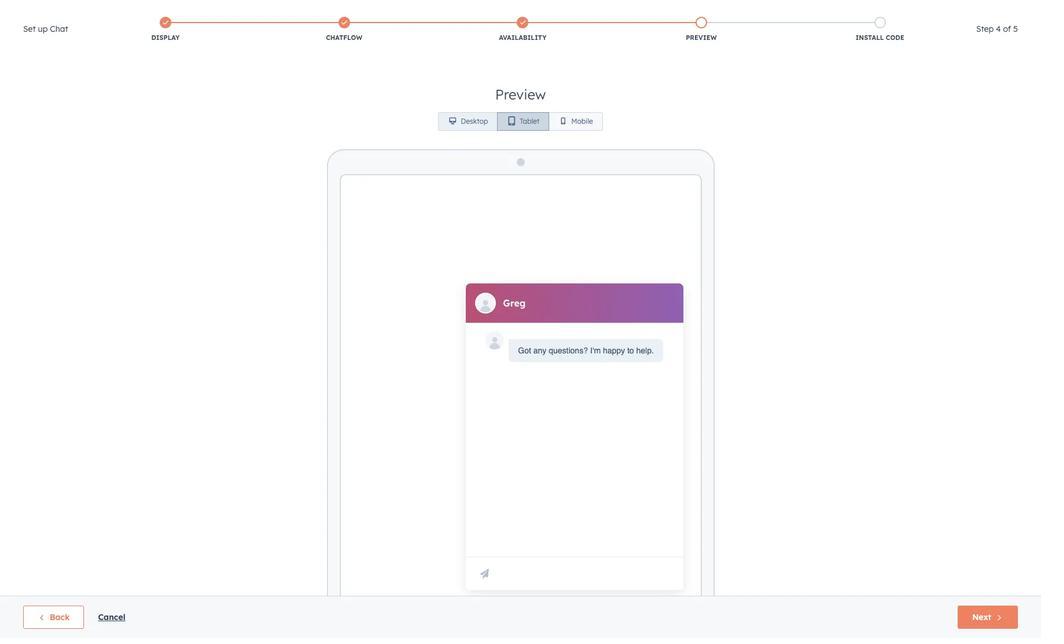 Task type: locate. For each thing, give the bounding box(es) containing it.
1 horizontal spatial to
[[627, 346, 634, 356]]

to left help.
[[627, 346, 634, 356]]

1 vertical spatial to
[[627, 346, 634, 356]]

1 horizontal spatial preview
[[686, 34, 717, 42]]

code
[[886, 34, 905, 42]]

up
[[38, 24, 48, 34]]

2 menu item from the left
[[856, 29, 858, 47]]

set up chat
[[23, 24, 68, 34]]

tablet
[[520, 117, 540, 126]]

hubspot link
[[14, 31, 43, 45]]

list
[[76, 14, 970, 45]]

0 vertical spatial to
[[383, 10, 390, 19]]

0 vertical spatial preview
[[686, 34, 717, 42]]

talk to sales
[[369, 10, 409, 19]]

preview
[[686, 34, 717, 42], [495, 86, 546, 103]]

music button
[[969, 29, 1026, 47]]

questions?
[[549, 346, 588, 356]]

install
[[856, 34, 884, 42]]

display
[[151, 34, 180, 42]]

to inside talk to sales button
[[383, 10, 390, 19]]

to
[[383, 10, 390, 19], [627, 346, 634, 356]]

availability
[[499, 34, 547, 42]]

happy
[[603, 346, 625, 356]]

step 4 of 5
[[976, 24, 1018, 34]]

display completed list item
[[76, 14, 255, 45]]

hubspot image
[[21, 31, 35, 45]]

mobile
[[571, 117, 593, 126]]

greg
[[503, 298, 526, 309]]

to right talk
[[383, 10, 390, 19]]

cancel button
[[98, 611, 125, 625]]

desktop button
[[438, 112, 498, 131]]

music
[[989, 34, 1009, 43]]

agent says: got any questions? i'm happy to help. element
[[518, 344, 654, 358]]

ended.
[[209, 8, 239, 20]]

calling icon button
[[859, 31, 879, 46]]

0 horizontal spatial preview
[[495, 86, 546, 103]]

music menu
[[795, 29, 1027, 47]]

sales
[[392, 10, 409, 19]]

help.
[[636, 346, 654, 356]]

chatflow completed list item
[[255, 14, 434, 45]]

step
[[976, 24, 994, 34]]

of
[[1003, 24, 1011, 34]]

greg robinson image
[[976, 33, 986, 43]]

mobile button
[[549, 112, 603, 131]]

need
[[315, 9, 334, 19]]

0 horizontal spatial to
[[383, 10, 390, 19]]

menu item
[[795, 29, 856, 47], [856, 29, 858, 47]]

have
[[244, 9, 264, 19]]

to inside agent says: got any questions? i'm happy to help. element
[[627, 346, 634, 356]]

talk to sales button
[[361, 7, 417, 22]]

got any questions? i'm happy to help.
[[518, 346, 654, 356]]

cancel
[[98, 612, 125, 623]]

group
[[438, 112, 603, 131]]



Task type: vqa. For each thing, say whether or not it's contained in the screenshot.
group containing Desktop
yes



Task type: describe. For each thing, give the bounding box(es) containing it.
back
[[50, 612, 70, 623]]

calling icon image
[[864, 34, 875, 44]]

marketplaces image
[[888, 34, 899, 45]]

marketplaces button
[[881, 29, 906, 47]]

marketing
[[36, 8, 83, 20]]

5
[[1014, 24, 1018, 34]]

back button
[[23, 606, 84, 629]]

set
[[23, 24, 36, 34]]

got
[[518, 346, 531, 356]]

group containing desktop
[[438, 112, 603, 131]]

list containing display
[[76, 14, 970, 45]]

set up chat heading
[[23, 22, 68, 36]]

any
[[534, 346, 547, 356]]

next
[[973, 612, 992, 623]]

help?
[[337, 9, 357, 19]]

talk
[[369, 10, 382, 19]]

preview list item
[[612, 14, 791, 45]]

trial
[[167, 8, 187, 20]]

hub
[[86, 8, 105, 20]]

install code
[[856, 34, 905, 42]]

1 menu item from the left
[[795, 29, 856, 47]]

questions
[[266, 9, 303, 19]]

desktop
[[461, 117, 488, 126]]

next button
[[958, 606, 1018, 629]]

preview inside "list item"
[[686, 34, 717, 42]]

chat
[[50, 24, 68, 34]]

4
[[996, 24, 1001, 34]]

marketing hub professional trial has ended. have questions or need help?
[[36, 8, 357, 20]]

or
[[305, 9, 313, 19]]

has
[[189, 8, 206, 20]]

availability completed list item
[[434, 14, 612, 45]]

i'm
[[590, 346, 601, 356]]

1 vertical spatial preview
[[495, 86, 546, 103]]

professional
[[108, 8, 165, 20]]

tablet button
[[497, 112, 549, 131]]

chatflow
[[326, 34, 362, 42]]

install code list item
[[791, 14, 970, 45]]



